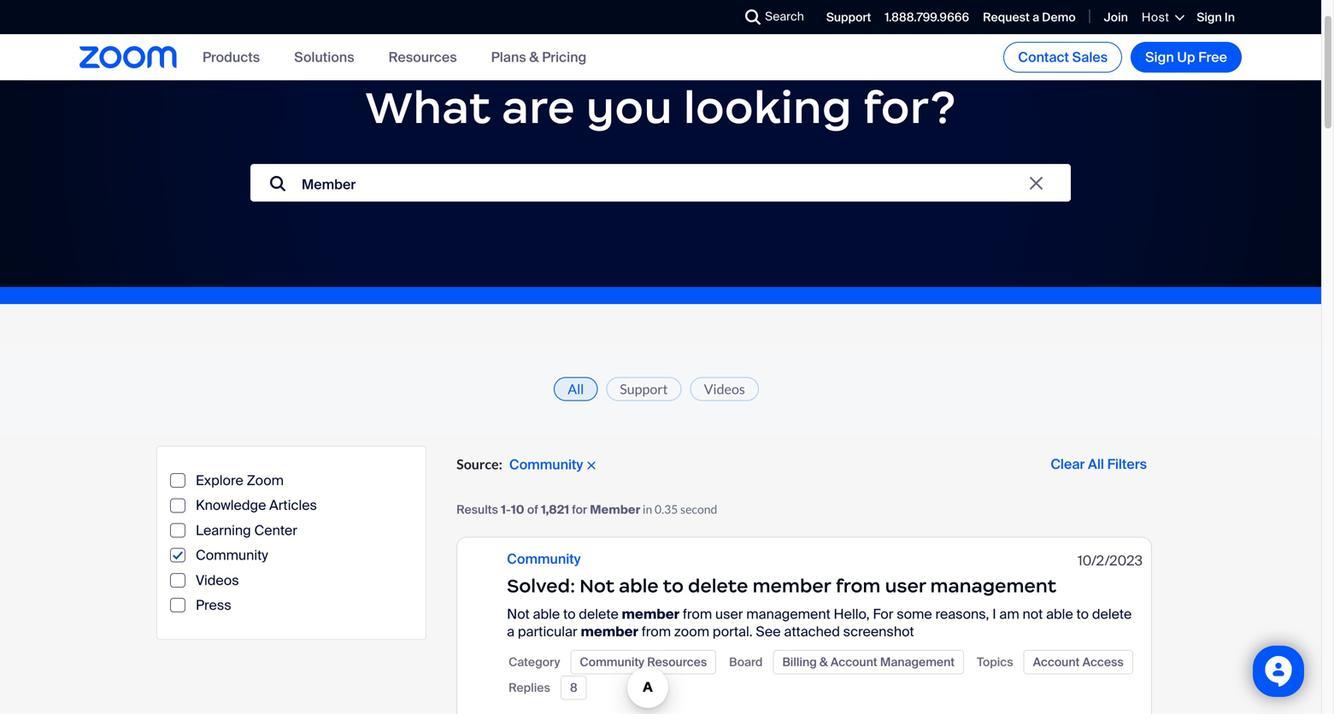 Task type: vqa. For each thing, say whether or not it's contained in the screenshot.


Task type: describe. For each thing, give the bounding box(es) containing it.
clear all filters button
[[1047, 452, 1152, 477]]

clear all filters
[[1051, 456, 1147, 474]]

for
[[572, 502, 587, 518]]

am
[[1000, 606, 1020, 624]]

resources inside what are you looking for? main content
[[647, 655, 707, 671]]

a inside from user management hello, for some reasons, i am not able to delete a particular
[[507, 624, 515, 642]]

what are you looking for?
[[365, 80, 956, 136]]

contact sales link
[[1004, 42, 1123, 73]]

8
[[570, 680, 578, 696]]

reasons,
[[936, 606, 990, 624]]

1 account from the left
[[831, 655, 878, 671]]

delete inside from user management hello, for some reasons, i am not able to delete a particular
[[1093, 606, 1132, 624]]

replies
[[509, 680, 550, 696]]

sign in
[[1197, 9, 1235, 25]]

i
[[993, 606, 997, 624]]

1 horizontal spatial user
[[885, 575, 926, 598]]

sales
[[1073, 48, 1108, 66]]

host
[[1142, 9, 1170, 25]]

plans
[[491, 48, 526, 66]]

community inside active filters 'navigation'
[[509, 456, 583, 474]]

1 horizontal spatial support
[[827, 9, 872, 25]]

center
[[254, 522, 297, 540]]

0 horizontal spatial delete
[[579, 606, 619, 624]]

10/2/2023
[[1078, 553, 1143, 570]]

access
[[1083, 655, 1124, 671]]

category
[[509, 655, 560, 671]]

second
[[681, 502, 718, 517]]

0 horizontal spatial all
[[568, 381, 584, 398]]

1 horizontal spatial to
[[663, 575, 684, 598]]

able inside from user management hello, for some reasons, i am not able to delete a particular
[[1047, 606, 1074, 624]]

all button
[[554, 377, 598, 401]]

plans & pricing link
[[491, 48, 587, 66]]

clear image inside active filters 'navigation'
[[588, 462, 595, 470]]

sign up free link
[[1131, 42, 1242, 73]]

learning center
[[196, 522, 297, 540]]

of
[[527, 502, 538, 518]]

& for plans
[[530, 48, 539, 66]]

1 horizontal spatial delete
[[688, 575, 749, 598]]

particular
[[518, 624, 578, 642]]

videos button
[[691, 377, 759, 401]]

support button
[[606, 377, 682, 401]]

management
[[881, 655, 955, 671]]

sign up free
[[1146, 48, 1228, 66]]

Search text field
[[251, 164, 1071, 205]]

1,821
[[541, 502, 569, 518]]

0 vertical spatial management
[[931, 575, 1057, 598]]

topics
[[977, 655, 1014, 671]]

2 horizontal spatial from
[[836, 575, 881, 598]]

plans & pricing
[[491, 48, 587, 66]]

1 vertical spatial community button
[[507, 551, 581, 569]]

up
[[1178, 48, 1196, 66]]

knowledge
[[196, 497, 266, 515]]

products
[[203, 48, 260, 66]]

active filters navigation
[[457, 444, 1153, 495]]

articles
[[269, 497, 317, 515]]

community down learning
[[196, 547, 268, 565]]

for?
[[863, 80, 956, 136]]

request a demo
[[983, 9, 1076, 25]]

account access
[[1033, 655, 1124, 671]]

community up solved: on the bottom
[[507, 551, 581, 569]]

2 account from the left
[[1033, 655, 1080, 671]]

1.888.799.9666
[[885, 9, 970, 25]]

demo
[[1042, 9, 1076, 25]]

10
[[511, 502, 525, 518]]

1 horizontal spatial able
[[619, 575, 659, 598]]

what
[[365, 80, 491, 136]]

1 vertical spatial videos
[[196, 572, 239, 590]]

billing & account management
[[783, 655, 955, 671]]

join
[[1104, 9, 1129, 25]]

sign for sign up free
[[1146, 48, 1175, 66]]

hello,
[[834, 606, 870, 624]]

solutions button
[[294, 48, 355, 66]]

not
[[1023, 606, 1043, 624]]

source:
[[457, 456, 503, 473]]

clear
[[1051, 456, 1085, 474]]

for
[[873, 606, 894, 624]]

portal.
[[713, 624, 753, 642]]



Task type: locate. For each thing, give the bounding box(es) containing it.
from left portal. at the right of the page
[[683, 606, 712, 624]]

1 horizontal spatial videos
[[704, 381, 745, 398]]

support right 'search'
[[827, 9, 872, 25]]

delete
[[688, 575, 749, 598], [579, 606, 619, 624], [1093, 606, 1132, 624]]

all right clear
[[1088, 456, 1105, 474]]

not
[[580, 575, 615, 598], [507, 606, 530, 624]]

a
[[1033, 9, 1040, 25], [507, 624, 515, 642]]

all inside active filters 'navigation'
[[1088, 456, 1105, 474]]

1 horizontal spatial account
[[1033, 655, 1080, 671]]

account
[[831, 655, 878, 671], [1033, 655, 1080, 671]]

are
[[502, 80, 576, 136]]

1 vertical spatial resources
[[647, 655, 707, 671]]

0 horizontal spatial management
[[747, 606, 831, 624]]

support inside button
[[620, 381, 668, 398]]

management inside from user management hello, for some reasons, i am not able to delete a particular
[[747, 606, 831, 624]]

search image
[[746, 9, 761, 25], [746, 9, 761, 25]]

1 vertical spatial user
[[716, 606, 743, 624]]

1 vertical spatial all
[[1088, 456, 1105, 474]]

clear image
[[588, 462, 595, 470]]

explore zoom
[[196, 472, 284, 490]]

resources
[[389, 48, 457, 66], [647, 655, 707, 671]]

& right plans
[[530, 48, 539, 66]]

request a demo link
[[983, 9, 1076, 25]]

from
[[836, 575, 881, 598], [683, 606, 712, 624], [642, 624, 671, 642]]

products button
[[203, 48, 260, 66]]

see
[[756, 624, 781, 642]]

attached
[[784, 624, 840, 642]]

delete right particular
[[579, 606, 619, 624]]

0 vertical spatial &
[[530, 48, 539, 66]]

billing
[[783, 655, 817, 671]]

from user management hello, for some reasons, i am not able to delete a particular
[[507, 606, 1132, 642]]

not up not able to delete member on the bottom of the page
[[580, 575, 615, 598]]

to
[[663, 575, 684, 598], [563, 606, 576, 624], [1077, 606, 1089, 624]]

community left clear icon
[[509, 456, 583, 474]]

0 vertical spatial all
[[568, 381, 584, 398]]

what are you looking for? main content
[[0, 0, 1322, 715]]

member
[[753, 575, 832, 598], [622, 606, 680, 624], [581, 624, 639, 642]]

from up the community resources
[[642, 624, 671, 642]]

-
[[506, 502, 511, 518]]

2 horizontal spatial to
[[1077, 606, 1089, 624]]

resources button
[[389, 48, 457, 66]]

0 vertical spatial resources
[[389, 48, 457, 66]]

delete up access
[[1093, 606, 1132, 624]]

pricing
[[542, 48, 587, 66]]

in
[[1225, 9, 1235, 25]]

sign inside "link"
[[1146, 48, 1175, 66]]

able up not able to delete member on the bottom of the page
[[619, 575, 659, 598]]

0 horizontal spatial resources
[[389, 48, 457, 66]]

request
[[983, 9, 1030, 25]]

screenshot
[[844, 624, 915, 642]]

community button
[[509, 456, 595, 474], [507, 551, 581, 569]]

clear image
[[1030, 177, 1043, 190], [1030, 177, 1043, 190], [588, 462, 595, 470]]

1 vertical spatial sign
[[1146, 48, 1175, 66]]

0 horizontal spatial account
[[831, 655, 878, 671]]

community
[[509, 456, 583, 474], [196, 547, 268, 565], [507, 551, 581, 569], [580, 655, 645, 671]]

learning
[[196, 522, 251, 540]]

2 horizontal spatial able
[[1047, 606, 1074, 624]]

1 horizontal spatial sign
[[1197, 9, 1222, 25]]

sign left the "up"
[[1146, 48, 1175, 66]]

0 vertical spatial community button
[[509, 456, 595, 474]]

0 horizontal spatial a
[[507, 624, 515, 642]]

support right the all button
[[620, 381, 668, 398]]

free
[[1199, 48, 1228, 66]]

0 horizontal spatial support
[[620, 381, 668, 398]]

account down screenshot
[[831, 655, 878, 671]]

from up hello,
[[836, 575, 881, 598]]

resources up 'what'
[[389, 48, 457, 66]]

1 vertical spatial support
[[620, 381, 668, 398]]

1 horizontal spatial from
[[683, 606, 712, 624]]

results
[[457, 502, 498, 518]]

sign
[[1197, 9, 1222, 25], [1146, 48, 1175, 66]]

contact
[[1019, 48, 1070, 66]]

1 horizontal spatial resources
[[647, 655, 707, 671]]

community resources
[[580, 655, 707, 671]]

videos right "support" button
[[704, 381, 745, 398]]

0 horizontal spatial user
[[716, 606, 743, 624]]

able right not
[[1047, 606, 1074, 624]]

community down not able to delete member on the bottom of the page
[[580, 655, 645, 671]]

0 vertical spatial a
[[1033, 9, 1040, 25]]

filters
[[1108, 456, 1147, 474]]

in
[[643, 502, 653, 517]]

solved:
[[507, 575, 575, 598]]

search
[[765, 9, 804, 24]]

& inside what are you looking for? main content
[[820, 655, 828, 671]]

1.888.799.9666 link
[[885, 9, 970, 25]]

not down solved: on the bottom
[[507, 606, 530, 624]]

0 vertical spatial not
[[580, 575, 615, 598]]

0 vertical spatial videos
[[704, 381, 745, 398]]

host button
[[1142, 9, 1184, 25]]

0 horizontal spatial &
[[530, 48, 539, 66]]

user right zoom
[[716, 606, 743, 624]]

management up i
[[931, 575, 1057, 598]]

0 horizontal spatial videos
[[196, 572, 239, 590]]

account left access
[[1033, 655, 1080, 671]]

a left demo
[[1033, 9, 1040, 25]]

support link
[[827, 9, 872, 25]]

0 horizontal spatial from
[[642, 624, 671, 642]]

you
[[586, 80, 673, 136]]

user inside from user management hello, for some reasons, i am not able to delete a particular
[[716, 606, 743, 624]]

community button up solved: on the bottom
[[507, 551, 581, 569]]

resources down zoom
[[647, 655, 707, 671]]

1 vertical spatial management
[[747, 606, 831, 624]]

0 horizontal spatial to
[[563, 606, 576, 624]]

management
[[931, 575, 1057, 598], [747, 606, 831, 624]]

looking
[[684, 80, 853, 136]]

zoom
[[675, 624, 710, 642]]

1 vertical spatial a
[[507, 624, 515, 642]]

all
[[568, 381, 584, 398], [1088, 456, 1105, 474]]

1 horizontal spatial all
[[1088, 456, 1105, 474]]

0 vertical spatial sign
[[1197, 9, 1222, 25]]

0 horizontal spatial sign
[[1146, 48, 1175, 66]]

0.35
[[655, 502, 678, 517]]

results 1 - 10 of 1,821 for member in 0.35 second
[[457, 502, 718, 518]]

solutions
[[294, 48, 355, 66]]

videos up the press
[[196, 572, 239, 590]]

&
[[530, 48, 539, 66], [820, 655, 828, 671]]

member
[[590, 502, 641, 518]]

0 horizontal spatial not
[[507, 606, 530, 624]]

member from zoom portal. see attached screenshot
[[581, 624, 915, 642]]

to up account access in the right of the page
[[1077, 606, 1089, 624]]

1 horizontal spatial a
[[1033, 9, 1040, 25]]

0 vertical spatial support
[[827, 9, 872, 25]]

0 horizontal spatial able
[[533, 606, 560, 624]]

2 horizontal spatial delete
[[1093, 606, 1132, 624]]

1 horizontal spatial &
[[820, 655, 828, 671]]

search image
[[270, 176, 286, 192], [270, 176, 286, 192]]

& for billing
[[820, 655, 828, 671]]

to down solved: on the bottom
[[563, 606, 576, 624]]

1 horizontal spatial management
[[931, 575, 1057, 598]]

& right billing
[[820, 655, 828, 671]]

knowledge articles
[[196, 497, 317, 515]]

none search field inside what are you looking for? main content
[[251, 164, 1071, 215]]

zoom logo image
[[80, 46, 177, 68]]

a left particular
[[507, 624, 515, 642]]

0 vertical spatial user
[[885, 575, 926, 598]]

1 horizontal spatial not
[[580, 575, 615, 598]]

explore
[[196, 472, 244, 490]]

None search field
[[251, 164, 1071, 215]]

videos
[[704, 381, 745, 398], [196, 572, 239, 590]]

board
[[729, 655, 763, 671]]

press
[[196, 597, 231, 615]]

sign for sign in
[[1197, 9, 1222, 25]]

sign left in
[[1197, 9, 1222, 25]]

solved: not able to delete member from user management
[[507, 575, 1057, 598]]

zoom
[[247, 472, 284, 490]]

from inside from user management hello, for some reasons, i am not able to delete a particular
[[683, 606, 712, 624]]

join link
[[1104, 9, 1129, 25]]

some
[[897, 606, 933, 624]]

to up zoom
[[663, 575, 684, 598]]

1
[[501, 502, 506, 518]]

videos inside button
[[704, 381, 745, 398]]

able down solved: on the bottom
[[533, 606, 560, 624]]

community button up '1,821' at the left
[[509, 456, 595, 474]]

1 vertical spatial &
[[820, 655, 828, 671]]

support
[[827, 9, 872, 25], [620, 381, 668, 398]]

contact sales
[[1019, 48, 1108, 66]]

user up some
[[885, 575, 926, 598]]

management down solved: not able to delete member from user management
[[747, 606, 831, 624]]

all left "support" button
[[568, 381, 584, 398]]

1 vertical spatial not
[[507, 606, 530, 624]]

to inside from user management hello, for some reasons, i am not able to delete a particular
[[1077, 606, 1089, 624]]

not able to delete member
[[507, 606, 680, 624]]

sign in link
[[1197, 9, 1235, 25]]

delete up portal. at the right of the page
[[688, 575, 749, 598]]



